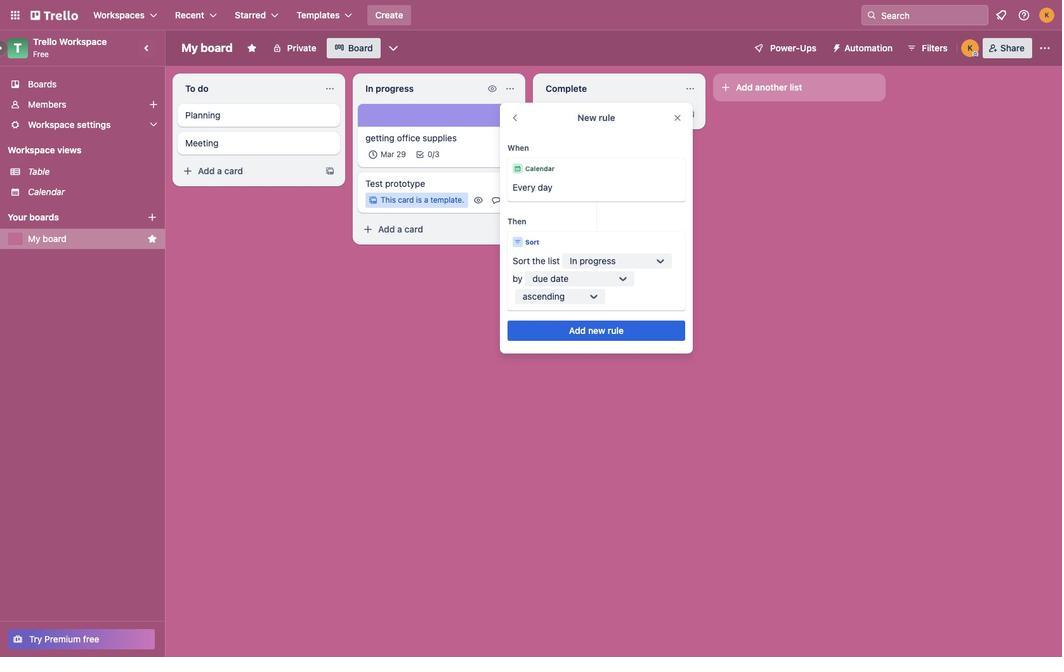 Task type: locate. For each thing, give the bounding box(es) containing it.
mar 29
[[381, 150, 406, 159]]

add a card down this
[[378, 224, 423, 235]]

boards link
[[0, 74, 165, 95]]

supplies
[[423, 133, 457, 143]]

t
[[14, 41, 22, 55]]

board left star or unstar board icon
[[201, 41, 233, 55]]

new rule
[[578, 112, 615, 123]]

0 vertical spatial add a card
[[558, 109, 603, 119]]

premium
[[45, 635, 81, 645]]

create from template… image
[[685, 109, 695, 119], [325, 166, 335, 176]]

then
[[508, 217, 526, 227]]

0 vertical spatial sort
[[525, 239, 539, 246]]

complete
[[546, 83, 587, 94]]

automation
[[845, 43, 893, 53]]

primary element
[[0, 0, 1062, 30]]

list inside button
[[790, 82, 802, 93]]

in right the
[[570, 256, 577, 266]]

1 horizontal spatial board
[[201, 41, 233, 55]]

1 vertical spatial in
[[570, 256, 577, 266]]

add a card down complete
[[558, 109, 603, 119]]

progress right the
[[580, 256, 616, 266]]

starred icon image
[[147, 234, 157, 244]]

add a card down meeting
[[198, 166, 243, 176]]

a
[[577, 109, 582, 119], [217, 166, 222, 176], [424, 195, 428, 205], [397, 224, 402, 235]]

1 horizontal spatial add a card button
[[358, 220, 497, 240]]

0 horizontal spatial calendar
[[28, 187, 65, 197]]

0 / 3
[[428, 150, 440, 159]]

0 horizontal spatial add a card
[[198, 166, 243, 176]]

starred
[[235, 10, 266, 20]]

a down complete
[[577, 109, 582, 119]]

1 vertical spatial my
[[28, 233, 40, 244]]

kendallparks02 (kendallparks02) image
[[1039, 8, 1055, 23]]

1 horizontal spatial create from template… image
[[685, 109, 695, 119]]

table
[[28, 166, 50, 177]]

in progress right the
[[570, 256, 616, 266]]

members link
[[0, 95, 165, 115]]

progress inside text field
[[376, 83, 414, 94]]

my down recent
[[181, 41, 198, 55]]

0 vertical spatial board
[[201, 41, 233, 55]]

0 horizontal spatial progress
[[376, 83, 414, 94]]

1 vertical spatial add a card
[[198, 166, 243, 176]]

1 vertical spatial rule
[[608, 326, 624, 336]]

workspace inside trello workspace free
[[59, 36, 107, 47]]

add a card button down this card is a template.
[[358, 220, 497, 240]]

1 vertical spatial progress
[[580, 256, 616, 266]]

1 vertical spatial board
[[43, 233, 67, 244]]

board link
[[327, 38, 381, 58]]

my board down recent dropdown button
[[181, 41, 233, 55]]

1 horizontal spatial in
[[570, 256, 577, 266]]

0 horizontal spatial add a card button
[[178, 161, 317, 181]]

every
[[513, 182, 535, 193]]

1 vertical spatial list
[[548, 256, 560, 266]]

1 horizontal spatial my board
[[181, 41, 233, 55]]

rule inside button
[[608, 326, 624, 336]]

add a card button down "complete" text field
[[538, 104, 678, 124]]

workspace right trello
[[59, 36, 107, 47]]

0 vertical spatial list
[[790, 82, 802, 93]]

1 vertical spatial in progress
[[570, 256, 616, 266]]

create from template… image
[[505, 225, 515, 235]]

sort for sort
[[525, 239, 539, 246]]

0 vertical spatial in
[[365, 83, 373, 94]]

1 horizontal spatial list
[[790, 82, 802, 93]]

1 vertical spatial workspace
[[28, 119, 75, 130]]

in down board
[[365, 83, 373, 94]]

my inside "my board" link
[[28, 233, 40, 244]]

workspaces button
[[86, 5, 165, 25]]

my board
[[181, 41, 233, 55], [28, 233, 67, 244]]

trello workspace free
[[33, 36, 107, 59]]

workspace for settings
[[28, 119, 75, 130]]

0 vertical spatial calendar
[[525, 165, 555, 173]]

add a card button for to do
[[178, 161, 317, 181]]

29
[[397, 150, 406, 159]]

my down your boards
[[28, 233, 40, 244]]

1 vertical spatial calendar
[[28, 187, 65, 197]]

add board image
[[147, 213, 157, 223]]

back to home image
[[30, 5, 78, 25]]

list right another
[[790, 82, 802, 93]]

Search field
[[877, 6, 988, 25]]

new
[[578, 112, 597, 123]]

workspace navigation collapse icon image
[[138, 39, 156, 57]]

calendar
[[525, 165, 555, 173], [28, 187, 65, 197]]

2 vertical spatial workspace
[[8, 145, 55, 155]]

sort up the "sort the list"
[[525, 239, 539, 246]]

create button
[[368, 5, 411, 25]]

add another list button
[[713, 74, 886, 102]]

0 vertical spatial rule
[[599, 112, 615, 123]]

add a card button for in progress
[[358, 220, 497, 240]]

1 vertical spatial add a card button
[[178, 161, 317, 181]]

add new rule
[[569, 326, 624, 336]]

2 vertical spatial add a card
[[378, 224, 423, 235]]

new
[[588, 326, 605, 336]]

list right the
[[548, 256, 560, 266]]

1 vertical spatial my board
[[28, 233, 67, 244]]

board
[[201, 41, 233, 55], [43, 233, 67, 244]]

list for sort the list
[[548, 256, 560, 266]]

add for add a card button related to to do
[[198, 166, 215, 176]]

1 vertical spatial sort
[[513, 256, 530, 266]]

0 horizontal spatial board
[[43, 233, 67, 244]]

every day
[[513, 182, 553, 193]]

workspace down members
[[28, 119, 75, 130]]

0 horizontal spatial in progress
[[365, 83, 414, 94]]

this member is an admin of this board. image
[[973, 51, 978, 57]]

1 horizontal spatial my
[[181, 41, 198, 55]]

0 horizontal spatial list
[[548, 256, 560, 266]]

workspace inside "workspace settings" popup button
[[28, 119, 75, 130]]

card down meeting link
[[224, 166, 243, 176]]

add a card button
[[538, 104, 678, 124], [178, 161, 317, 181], [358, 220, 497, 240]]

0 vertical spatial my board
[[181, 41, 233, 55]]

free
[[83, 635, 99, 645]]

boards
[[28, 79, 57, 89]]

0 horizontal spatial my
[[28, 233, 40, 244]]

t link
[[8, 38, 28, 58]]

in inside in progress text field
[[365, 83, 373, 94]]

1 vertical spatial create from template… image
[[325, 166, 335, 176]]

0 vertical spatial create from template… image
[[685, 109, 695, 119]]

add for add another list button
[[736, 82, 753, 93]]

power-ups button
[[745, 38, 824, 58]]

card down "complete" text field
[[585, 109, 603, 119]]

1 horizontal spatial add a card
[[378, 224, 423, 235]]

card
[[585, 109, 603, 119], [224, 166, 243, 176], [398, 195, 414, 205], [404, 224, 423, 235]]

power-
[[770, 43, 800, 53]]

automation button
[[827, 38, 900, 58]]

2 vertical spatial add a card button
[[358, 220, 497, 240]]

0 horizontal spatial create from template… image
[[325, 166, 335, 176]]

your boards
[[8, 212, 59, 223]]

try premium free
[[29, 635, 99, 645]]

kendallparks02 (kendallparks02) image
[[961, 39, 979, 57]]

a down meeting
[[217, 166, 222, 176]]

0 vertical spatial my
[[181, 41, 198, 55]]

add a card button down meeting link
[[178, 161, 317, 181]]

try
[[29, 635, 42, 645]]

ascending
[[523, 291, 565, 302]]

add for add a card button for in progress
[[378, 224, 395, 235]]

create from template… image for rightmost add a card button
[[685, 109, 695, 119]]

open information menu image
[[1018, 9, 1030, 22]]

my board down boards
[[28, 233, 67, 244]]

sort the list
[[513, 256, 560, 266]]

0 vertical spatial progress
[[376, 83, 414, 94]]

workspace
[[59, 36, 107, 47], [28, 119, 75, 130], [8, 145, 55, 155]]

in
[[365, 83, 373, 94], [570, 256, 577, 266]]

calendar down table
[[28, 187, 65, 197]]

sm image
[[827, 38, 845, 56]]

my inside board name text field
[[181, 41, 198, 55]]

1 horizontal spatial progress
[[580, 256, 616, 266]]

sort left the
[[513, 256, 530, 266]]

calendar up day
[[525, 165, 555, 173]]

progress down customize views image in the left top of the page
[[376, 83, 414, 94]]

starred button
[[227, 5, 286, 25]]

0 vertical spatial add a card button
[[538, 104, 678, 124]]

0 horizontal spatial in
[[365, 83, 373, 94]]

workspace for views
[[8, 145, 55, 155]]

0 horizontal spatial my board
[[28, 233, 67, 244]]

0 vertical spatial in progress
[[365, 83, 414, 94]]

filters button
[[903, 38, 952, 58]]

0 vertical spatial workspace
[[59, 36, 107, 47]]

board down boards
[[43, 233, 67, 244]]

sort
[[525, 239, 539, 246], [513, 256, 530, 266]]

workspace up table
[[8, 145, 55, 155]]

workspace settings button
[[0, 115, 165, 135]]

in progress inside in progress text field
[[365, 83, 414, 94]]

in progress down customize views image in the left top of the page
[[365, 83, 414, 94]]

due date
[[533, 273, 569, 284]]

list
[[790, 82, 802, 93], [548, 256, 560, 266]]

Mar 29 checkbox
[[365, 147, 410, 162]]



Task type: vqa. For each thing, say whether or not it's contained in the screenshot.
1 Notification icon
no



Task type: describe. For each thing, give the bounding box(es) containing it.
another
[[755, 82, 788, 93]]

star or unstar board image
[[247, 43, 257, 53]]

share button
[[983, 38, 1032, 58]]

views
[[57, 145, 81, 155]]

free
[[33, 49, 49, 59]]

switch to… image
[[9, 9, 22, 22]]

create
[[375, 10, 403, 20]]

try premium free button
[[8, 630, 155, 650]]

Board name text field
[[175, 38, 239, 58]]

add a card for to do
[[198, 166, 243, 176]]

getting office supplies link
[[365, 132, 513, 145]]

members
[[28, 99, 66, 110]]

workspace settings
[[28, 119, 111, 130]]

calendar inside "link"
[[28, 187, 65, 197]]

private
[[287, 43, 316, 53]]

card left is
[[398, 195, 414, 205]]

In progress text field
[[358, 79, 485, 99]]

when
[[508, 143, 529, 153]]

add another list
[[736, 82, 802, 93]]

the
[[532, 256, 546, 266]]

trello workspace link
[[33, 36, 107, 47]]

customize views image
[[387, 42, 400, 55]]

sort for sort the list
[[513, 256, 530, 266]]

your boards with 1 items element
[[8, 210, 128, 225]]

template.
[[430, 195, 464, 205]]

To do text field
[[178, 79, 320, 99]]

boards
[[29, 212, 59, 223]]

add new rule button
[[508, 321, 685, 341]]

test
[[365, 178, 383, 189]]

a right is
[[424, 195, 428, 205]]

list for add another list
[[790, 82, 802, 93]]

ups
[[800, 43, 817, 53]]

power-ups
[[770, 43, 817, 53]]

meeting
[[185, 138, 219, 148]]

show menu image
[[1039, 42, 1051, 55]]

board
[[348, 43, 373, 53]]

getting
[[365, 133, 395, 143]]

planning
[[185, 110, 220, 121]]

planning link
[[185, 109, 332, 122]]

settings
[[77, 119, 111, 130]]

to do
[[185, 83, 209, 94]]

workspace views
[[8, 145, 81, 155]]

my board link
[[28, 233, 142, 246]]

Complete text field
[[538, 79, 680, 99]]

meeting link
[[185, 137, 332, 150]]

card down is
[[404, 224, 423, 235]]

recent
[[175, 10, 204, 20]]

this
[[381, 195, 396, 205]]

my board inside board name text field
[[181, 41, 233, 55]]

workspaces
[[93, 10, 145, 20]]

your
[[8, 212, 27, 223]]

calendar link
[[28, 186, 157, 199]]

to
[[185, 83, 195, 94]]

share
[[1000, 43, 1025, 53]]

this card is a template.
[[381, 195, 464, 205]]

2 horizontal spatial add a card
[[558, 109, 603, 119]]

3
[[435, 150, 440, 159]]

filters
[[922, 43, 948, 53]]

create from template… image for add a card button related to to do
[[325, 166, 335, 176]]

mar
[[381, 150, 394, 159]]

private button
[[264, 38, 324, 58]]

templates
[[297, 10, 340, 20]]

1 horizontal spatial calendar
[[525, 165, 555, 173]]

board inside text field
[[201, 41, 233, 55]]

0 notifications image
[[994, 8, 1009, 23]]

date
[[550, 273, 569, 284]]

office
[[397, 133, 420, 143]]

a down this card is a template.
[[397, 224, 402, 235]]

is
[[416, 195, 422, 205]]

2 horizontal spatial add a card button
[[538, 104, 678, 124]]

1 horizontal spatial in progress
[[570, 256, 616, 266]]

getting office supplies
[[365, 133, 457, 143]]

test prototype
[[365, 178, 425, 189]]

trello
[[33, 36, 57, 47]]

0
[[428, 150, 432, 159]]

due
[[533, 273, 548, 284]]

by
[[513, 273, 523, 284]]

recent button
[[167, 5, 225, 25]]

add a card for in progress
[[378, 224, 423, 235]]

day
[[538, 182, 553, 193]]

prototype
[[385, 178, 425, 189]]

/
[[432, 150, 435, 159]]

search image
[[867, 10, 877, 20]]

1
[[504, 195, 507, 205]]

test prototype link
[[365, 178, 513, 190]]

table link
[[28, 166, 157, 178]]

do
[[198, 83, 209, 94]]

templates button
[[289, 5, 360, 25]]



